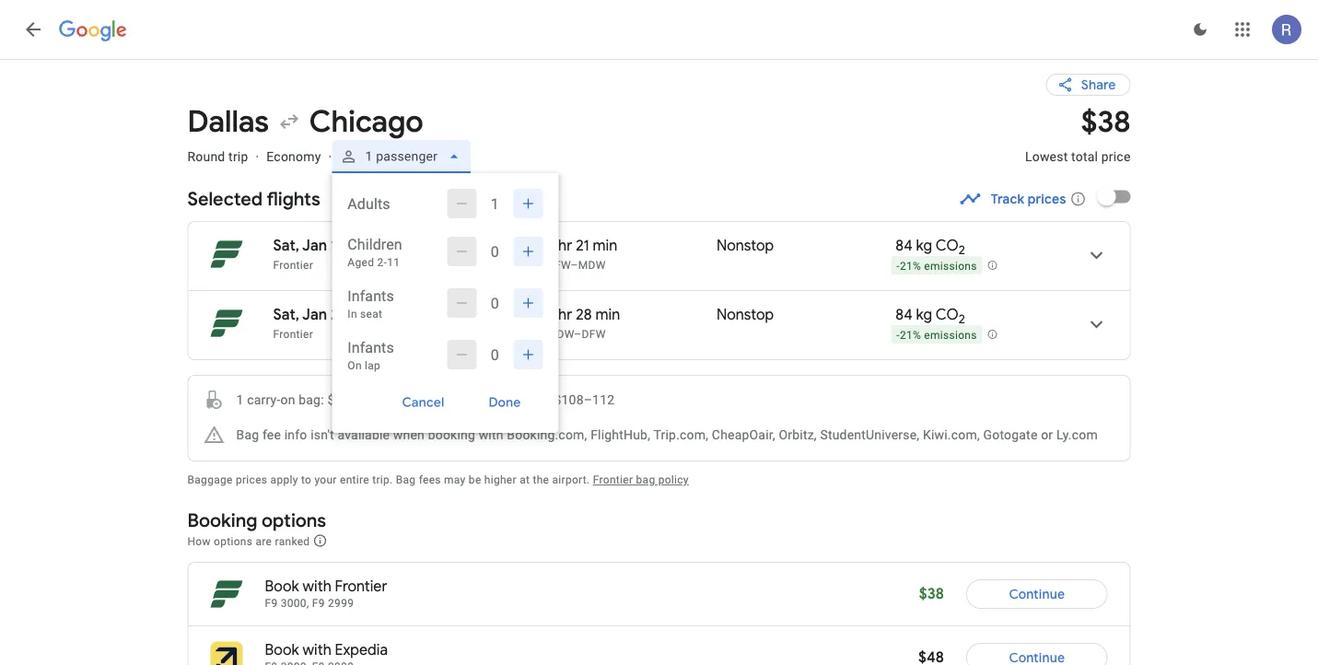 Task type: locate. For each thing, give the bounding box(es) containing it.
2 bag: from the left
[[525, 392, 551, 407]]

bag right trip.
[[396, 474, 416, 486]]

selected
[[187, 187, 263, 211]]

1 horizontal spatial prices
[[1028, 191, 1066, 207]]

None text field
[[1025, 103, 1131, 181]]

2 infants from the top
[[348, 339, 394, 356]]

orbitz,
[[779, 427, 817, 442]]

1 vertical spatial 0
[[491, 294, 499, 312]]

Departure time: 2:20 PM. text field
[[363, 236, 417, 255]]

hr for 21
[[558, 236, 572, 255]]

1 horizontal spatial bag:
[[525, 392, 551, 407]]

11
[[387, 256, 400, 269]]

jan
[[302, 236, 327, 255], [302, 305, 327, 324]]

min
[[593, 236, 618, 255], [596, 305, 620, 324]]

1 vertical spatial with
[[303, 577, 331, 596]]

0 vertical spatial nonstop flight. element
[[717, 236, 774, 258]]

none text field containing $38
[[1025, 103, 1131, 181]]

done
[[489, 394, 521, 411]]

Dallas to Chicago and back text field
[[187, 103, 1003, 140]]

– for 28
[[574, 328, 582, 341]]

bag: right done
[[525, 392, 551, 407]]

seat
[[360, 308, 383, 321]]

1 vertical spatial dfw
[[582, 328, 606, 341]]

0 vertical spatial emissions
[[924, 260, 977, 272]]

2 hr from the top
[[558, 305, 572, 324]]

learn more about booking options element
[[313, 531, 328, 551]]

sat, left the "20"
[[273, 305, 300, 324]]

1 vertical spatial book
[[265, 641, 299, 660]]

total duration 2 hr 28 min. element
[[547, 305, 717, 327]]

1 horizontal spatial $38
[[1081, 103, 1131, 140]]

co
[[936, 236, 959, 255], [936, 305, 959, 324]]

share
[[1081, 76, 1116, 93]]

gotogate
[[983, 427, 1038, 442]]

jan for 13
[[302, 236, 327, 255]]

hr
[[558, 236, 572, 255], [558, 305, 572, 324]]

4:41 pm
[[433, 236, 485, 255]]

0 horizontal spatial f9
[[265, 597, 278, 610]]

0 vertical spatial dfw
[[547, 259, 571, 272]]

1 vertical spatial 21%
[[900, 329, 921, 342]]

prices left apply
[[236, 474, 267, 486]]

prices left learn more about tracked prices image
[[1028, 191, 1066, 207]]

0 vertical spatial infants
[[348, 287, 394, 304]]

2 kg from the top
[[916, 305, 933, 324]]

may
[[444, 474, 466, 486]]

track prices
[[991, 191, 1066, 207]]

nonstop for 2 hr 28 min
[[717, 305, 774, 324]]

min for 2 hr 21 min
[[593, 236, 618, 255]]

1 inside popup button
[[365, 149, 373, 164]]

options
[[262, 509, 326, 532], [214, 535, 253, 548]]

flight numbers f9 3000, f9 2999 text field containing f9 3000, f9 2999
[[265, 597, 354, 610]]

emissions
[[924, 260, 977, 272], [924, 329, 977, 342]]

0 horizontal spatial bag
[[236, 427, 259, 442]]

2 nonstop from the top
[[717, 305, 774, 324]]

0 vertical spatial flight numbers f9 3000, f9 2999 text field
[[265, 597, 354, 610]]

apply
[[270, 474, 298, 486]]

cancel button
[[380, 388, 466, 417]]

1 21% from the top
[[900, 260, 921, 272]]

carry-
[[247, 392, 280, 407]]

1 horizontal spatial 1
[[365, 149, 373, 164]]

3 0 from the top
[[491, 346, 499, 363]]

min right 28
[[596, 305, 620, 324]]

the
[[533, 474, 549, 486]]

mdw inside 2 hr 21 min dfw – mdw
[[578, 259, 606, 272]]

0 horizontal spatial $38
[[919, 585, 944, 603]]

bag: right on
[[299, 392, 324, 407]]

1 vertical spatial emissions
[[924, 329, 977, 342]]

children
[[348, 235, 402, 253]]

0 vertical spatial 1
[[365, 149, 373, 164]]

0 vertical spatial sat,
[[273, 236, 300, 255]]

1 vertical spatial options
[[214, 535, 253, 548]]

– down 21
[[571, 259, 578, 272]]

total
[[1072, 149, 1098, 164]]

1 nonstop from the top
[[717, 236, 774, 255]]

0 horizontal spatial options
[[214, 535, 253, 548]]

1 - from the top
[[897, 260, 900, 272]]

sat, for sat, jan 13
[[273, 236, 300, 255]]

in
[[348, 308, 357, 321]]

nonstop flight. element
[[717, 236, 774, 258], [717, 305, 774, 327]]

infants up seat
[[348, 287, 394, 304]]

sat,
[[273, 236, 300, 255], [273, 305, 300, 324]]

0 horizontal spatial 1
[[236, 392, 244, 407]]

1 horizontal spatial f9
[[312, 597, 325, 610]]

1 vertical spatial 84
[[896, 305, 913, 324]]

1 vertical spatial min
[[596, 305, 620, 324]]

0 vertical spatial nonstop
[[717, 236, 774, 255]]

hr inside 2 hr 28 min mdw – dfw
[[558, 305, 572, 324]]

2 co from the top
[[936, 305, 959, 324]]

1 vertical spatial flight numbers f9 3000, f9 2999 text field
[[265, 661, 354, 665]]

options for booking
[[262, 509, 326, 532]]

1 passenger button
[[332, 135, 471, 179]]

flight numbers f9 3000, f9 2999 text field down 'book with expedia'
[[265, 661, 354, 665]]

0 vertical spatial min
[[593, 236, 618, 255]]

1 vertical spatial kg
[[916, 305, 933, 324]]

1 84 kg co 2 from the top
[[896, 236, 965, 258]]

frontier up the 2999
[[335, 577, 387, 596]]

 image
[[256, 149, 259, 164]]

book inside book with frontier f9 3000, f9 2999
[[265, 577, 299, 596]]

1 vertical spatial nonstop flight. element
[[717, 305, 774, 327]]

2 84 kg co 2 from the top
[[896, 305, 965, 327]]

with left expedia
[[303, 641, 331, 660]]

21%
[[900, 260, 921, 272], [900, 329, 921, 342]]

with up 3000,
[[303, 577, 331, 596]]

list
[[188, 222, 1130, 359]]

bag
[[636, 474, 655, 486]]

2 nonstop flight. element from the top
[[717, 305, 774, 327]]

$38 up price
[[1081, 103, 1131, 140]]

total duration 2 hr 21 min. element
[[547, 236, 717, 258]]

0 horizontal spatial bag:
[[299, 392, 324, 407]]

infants up lap
[[348, 339, 394, 356]]

2 book from the top
[[265, 641, 299, 660]]

sat, jan 20
[[273, 305, 349, 324]]

jan left '13'
[[302, 236, 327, 255]]

1 jan from the top
[[302, 236, 327, 255]]

with down "done" button
[[479, 427, 504, 442]]

ranked
[[275, 535, 310, 548]]

1 vertical spatial –
[[574, 328, 582, 341]]

Arrival time: 7:44 PM. text field
[[434, 305, 487, 324]]

0 vertical spatial 84 kg co 2
[[896, 236, 965, 258]]

1 for 1
[[491, 195, 499, 212]]

flighthub,
[[591, 427, 651, 442]]

1 for 1 passenger
[[365, 149, 373, 164]]

options up ranked
[[262, 509, 326, 532]]

1 vertical spatial prices
[[236, 474, 267, 486]]

1 vertical spatial 1
[[491, 195, 499, 212]]

booking
[[428, 427, 475, 442]]

infants on lap
[[348, 339, 394, 372]]

bag:
[[299, 392, 324, 407], [525, 392, 551, 407]]

1 horizontal spatial dfw
[[582, 328, 606, 341]]

1 bag: from the left
[[299, 392, 324, 407]]

nonstop for 2 hr 21 min
[[717, 236, 774, 255]]

hr left 21
[[558, 236, 572, 255]]

1 nonstop flight. element from the top
[[717, 236, 774, 258]]

1 vertical spatial nonstop
[[717, 305, 774, 324]]

cancel
[[402, 394, 444, 411]]

0 right 4:41 pm
[[491, 243, 499, 260]]

2 flight numbers f9 3000, f9 2999 text field from the top
[[265, 661, 354, 665]]

min inside 2 hr 28 min mdw – dfw
[[596, 305, 620, 324]]

booking.com,
[[507, 427, 587, 442]]

dallas
[[187, 103, 269, 140]]

price
[[1102, 149, 1131, 164]]

options for how
[[214, 535, 253, 548]]

min inside 2 hr 21 min dfw – mdw
[[593, 236, 618, 255]]

1 horizontal spatial options
[[262, 509, 326, 532]]

with inside book with frontier f9 3000, f9 2999
[[303, 577, 331, 596]]

 image
[[328, 149, 332, 164]]

– inside 2 hr 28 min mdw – dfw
[[574, 328, 582, 341]]

nonstop flight. element for 2 hr 21 min
[[717, 236, 774, 258]]

bag: inside 1 carry-on bag costs between 116 us dollars and 120 us dollars element
[[299, 392, 324, 407]]

share button
[[1046, 74, 1131, 96]]

lowest
[[1025, 149, 1068, 164]]

2 horizontal spatial 1
[[491, 195, 499, 212]]

1 carry-on bag: $116–120
[[236, 392, 388, 407]]

min for 2 hr 28 min
[[596, 305, 620, 324]]

1 vertical spatial mdw
[[547, 328, 574, 341]]

0 vertical spatial -21% emissions
[[897, 260, 977, 272]]

0 horizontal spatial dfw
[[547, 259, 571, 272]]

mdw
[[578, 259, 606, 272], [547, 328, 574, 341]]

1 vertical spatial infants
[[348, 339, 394, 356]]

book down 3000,
[[265, 641, 299, 660]]

economy
[[267, 149, 321, 164]]

bag: inside 'first checked bag costs between 108 us dollars and 112 us dollars' 'element'
[[525, 392, 551, 407]]

$38 inside $38 lowest total price
[[1081, 103, 1131, 140]]

f9 left 3000,
[[265, 597, 278, 610]]

0 up checked
[[491, 346, 499, 363]]

2 emissions from the top
[[924, 329, 977, 342]]

frontier left bag
[[593, 474, 633, 486]]

sat, down flights
[[273, 236, 300, 255]]

hr inside 2 hr 21 min dfw – mdw
[[558, 236, 572, 255]]

1 horizontal spatial bag
[[396, 474, 416, 486]]

1 horizontal spatial mdw
[[578, 259, 606, 272]]

1 inside 'number of passengers' dialog
[[491, 195, 499, 212]]

2 jan from the top
[[302, 305, 327, 324]]

1 flight numbers f9 3000, f9 2999 text field from the top
[[265, 597, 354, 610]]

0 vertical spatial book
[[265, 577, 299, 596]]

sat, jan 13
[[273, 236, 345, 255]]

1 sat, from the top
[[273, 236, 300, 255]]

2 -21% emissions from the top
[[897, 329, 977, 342]]

jan left the "20"
[[302, 305, 327, 324]]

5:16 pm
[[366, 305, 417, 324]]

0 vertical spatial –
[[571, 259, 578, 272]]

– down 28
[[574, 328, 582, 341]]

1 vertical spatial bag
[[396, 474, 416, 486]]

$38 for $38 lowest total price
[[1081, 103, 1131, 140]]

0 vertical spatial 21%
[[900, 260, 921, 272]]

0 vertical spatial hr
[[558, 236, 572, 255]]

Flight numbers F9 3000, F9 2999 text field
[[265, 597, 354, 610], [265, 661, 354, 665]]

flights
[[267, 187, 320, 211]]

learn more about booking options image
[[313, 533, 328, 548]]

0 right 7:44 pm
[[491, 294, 499, 312]]

1 emissions from the top
[[924, 260, 977, 272]]

frontier bag policy link
[[593, 474, 689, 486]]

infants
[[348, 287, 394, 304], [348, 339, 394, 356]]

mdw down 21
[[578, 259, 606, 272]]

flight numbers f9 3000, f9 2999 text field up 'book with expedia'
[[265, 597, 354, 610]]

48 US dollars text field
[[918, 648, 944, 665]]

2 vertical spatial 0
[[491, 346, 499, 363]]

fee
[[263, 427, 281, 442]]

options down booking
[[214, 535, 253, 548]]

0 vertical spatial -
[[897, 260, 900, 272]]

policy
[[658, 474, 689, 486]]

dfw inside 2 hr 21 min dfw – mdw
[[547, 259, 571, 272]]

2 sat, from the top
[[273, 305, 300, 324]]

1 0 from the top
[[491, 243, 499, 260]]

–
[[571, 259, 578, 272], [574, 328, 582, 341]]

book up 3000,
[[265, 577, 299, 596]]

prices
[[1028, 191, 1066, 207], [236, 474, 267, 486]]

to
[[301, 474, 312, 486]]

2 inside 2 hr 21 min dfw – mdw
[[547, 236, 555, 255]]

round
[[187, 149, 225, 164]]

learn more about tracked prices image
[[1070, 191, 1087, 207]]

1 vertical spatial hr
[[558, 305, 572, 324]]

2 vertical spatial with
[[303, 641, 331, 660]]

1 vertical spatial 84 kg co 2
[[896, 305, 965, 327]]

bag left fee
[[236, 427, 259, 442]]

adults
[[348, 195, 390, 212]]

0 vertical spatial 84
[[896, 236, 913, 255]]

frontier down sat, jan 20 at the top
[[273, 328, 313, 341]]

dfw
[[547, 259, 571, 272], [582, 328, 606, 341]]

1 vertical spatial -
[[897, 329, 900, 342]]

mdw up $108–112
[[547, 328, 574, 341]]

baggage
[[187, 474, 233, 486]]

0 vertical spatial 0
[[491, 243, 499, 260]]

0 vertical spatial options
[[262, 509, 326, 532]]

2 21% from the top
[[900, 329, 921, 342]]

0 vertical spatial prices
[[1028, 191, 1066, 207]]

2 vertical spatial 1
[[236, 392, 244, 407]]

1 vertical spatial jan
[[302, 305, 327, 324]]

0 vertical spatial jan
[[302, 236, 327, 255]]

1
[[365, 149, 373, 164], [491, 195, 499, 212], [236, 392, 244, 407]]

0 vertical spatial mdw
[[578, 259, 606, 272]]

1 vertical spatial -21% emissions
[[897, 329, 977, 342]]

0 horizontal spatial mdw
[[547, 328, 574, 341]]

1 vertical spatial $38
[[919, 585, 944, 603]]

$38 up 48 us dollars text field
[[919, 585, 944, 603]]

0 vertical spatial co
[[936, 236, 959, 255]]

1 co from the top
[[936, 236, 959, 255]]

1 infants from the top
[[348, 287, 394, 304]]

bag
[[236, 427, 259, 442], [396, 474, 416, 486]]

0 vertical spatial kg
[[916, 236, 933, 255]]

trip
[[229, 149, 248, 164]]

nonstop
[[717, 236, 774, 255], [717, 305, 774, 324]]

1 vertical spatial sat,
[[273, 305, 300, 324]]

f9 left the 2999
[[312, 597, 325, 610]]

dfw down 28
[[582, 328, 606, 341]]

1 book from the top
[[265, 577, 299, 596]]

hr left 28
[[558, 305, 572, 324]]

2 0 from the top
[[491, 294, 499, 312]]

2-
[[377, 256, 387, 269]]

1 vertical spatial co
[[936, 305, 959, 324]]

0 vertical spatial $38
[[1081, 103, 1131, 140]]

0 horizontal spatial prices
[[236, 474, 267, 486]]

84 kg co 2
[[896, 236, 965, 258], [896, 305, 965, 327]]

1 hr from the top
[[558, 236, 572, 255]]

your
[[315, 474, 337, 486]]

main content containing dallas
[[187, 59, 1131, 665]]

dfw up 2 hr 28 min mdw – dfw
[[547, 259, 571, 272]]

min right 21
[[593, 236, 618, 255]]

– inside 2 hr 21 min dfw – mdw
[[571, 259, 578, 272]]

book with frontier f9 3000, f9 2999
[[265, 577, 387, 610]]

Arrival time: 4:41 PM. text field
[[433, 236, 485, 255]]

main content
[[187, 59, 1131, 665]]



Task type: describe. For each thing, give the bounding box(es) containing it.
kiwi.com,
[[923, 427, 980, 442]]

continue button
[[966, 572, 1108, 616]]

be
[[469, 474, 481, 486]]

available
[[338, 427, 390, 442]]

1 -21% emissions from the top
[[897, 260, 977, 272]]

20
[[331, 305, 349, 324]]

higher
[[484, 474, 517, 486]]

0 for infants on lap
[[491, 346, 499, 363]]

28
[[576, 305, 592, 324]]

done button
[[466, 388, 543, 417]]

airport.
[[552, 474, 590, 486]]

continue
[[1009, 586, 1065, 603]]

trip.com,
[[654, 427, 709, 442]]

flight numbers f9 3000, f9 2999 text field for book with frontier
[[265, 597, 354, 610]]

checked
[[473, 392, 522, 407]]

$108–112
[[554, 392, 615, 407]]

book for book with frontier f9 3000, f9 2999
[[265, 577, 299, 596]]

1st
[[451, 392, 469, 407]]

2 f9 from the left
[[312, 597, 325, 610]]

jan for 20
[[302, 305, 327, 324]]

38 us dollars element
[[1081, 103, 1131, 140]]

1 for 1 carry-on bag: $116–120
[[236, 392, 244, 407]]

how
[[187, 535, 211, 548]]

chicago
[[309, 103, 423, 140]]

isn't
[[311, 427, 334, 442]]

– for 21
[[571, 259, 578, 272]]

7:44 pm
[[434, 305, 487, 324]]

track
[[991, 191, 1025, 207]]

book with expedia
[[265, 641, 388, 660]]

or
[[1041, 427, 1053, 442]]

frontier down sat, jan 13
[[273, 259, 313, 272]]

infants for infants in seat
[[348, 287, 394, 304]]

departing flight on saturday, january 13. leaves dallas/fort worth international airport at 2:20 pm on saturday, january 13 and arrives at chicago midway international airport at 4:41 pm on saturday, january 13. element
[[273, 236, 485, 255]]

are
[[256, 535, 272, 548]]

go back image
[[22, 18, 44, 41]]

1 kg from the top
[[916, 236, 933, 255]]

ly.com
[[1057, 427, 1098, 442]]

$38 lowest total price
[[1025, 103, 1131, 164]]

first checked bag costs between 108 us dollars and 112 us dollars element
[[418, 389, 615, 411]]

flight details. return flight on saturday, january 20. leaves chicago midway international airport at 5:16 pm on saturday, january 20 and arrives at dallas/fort worth international airport at 7:44 pm on saturday, january 20. image
[[1075, 302, 1119, 346]]

info
[[284, 427, 307, 442]]

$116–120
[[327, 392, 388, 407]]

2:20 pm
[[363, 236, 417, 255]]

change appearance image
[[1178, 7, 1223, 52]]

1 carry-on bag costs between 116 us dollars and 120 us dollars element
[[203, 389, 388, 411]]

mdw inside 2 hr 28 min mdw – dfw
[[547, 328, 574, 341]]

trip.
[[372, 474, 393, 486]]

baggage prices apply to your entire trip.  bag fees may be higher at the airport. frontier bag policy
[[187, 474, 689, 486]]

infants for infants on lap
[[348, 339, 394, 356]]

2 inside 2 hr 28 min mdw – dfw
[[547, 305, 555, 324]]

1st checked bag: $108–112
[[451, 392, 615, 407]]

0 for children aged 2-11
[[491, 243, 499, 260]]

expedia
[[335, 641, 388, 660]]

38 US dollars text field
[[919, 585, 944, 603]]

selected flights
[[187, 187, 320, 211]]

2 hr 28 min mdw – dfw
[[547, 305, 620, 341]]

$38 for $38
[[919, 585, 944, 603]]

Departure time: 5:16 PM. text field
[[366, 305, 417, 324]]

lap
[[365, 359, 381, 372]]

13
[[331, 236, 345, 255]]

21
[[576, 236, 589, 255]]

2 84 from the top
[[896, 305, 913, 324]]

with for frontier
[[303, 577, 331, 596]]

passenger
[[376, 149, 438, 164]]

when
[[393, 427, 425, 442]]

on
[[348, 359, 362, 372]]

0 for infants in seat
[[491, 294, 499, 312]]

0 vertical spatial with
[[479, 427, 504, 442]]

1 passenger
[[365, 149, 438, 164]]

dfw inside 2 hr 28 min mdw – dfw
[[582, 328, 606, 341]]

frontier inside book with frontier f9 3000, f9 2999
[[335, 577, 387, 596]]

book for book with expedia
[[265, 641, 299, 660]]

0 vertical spatial bag
[[236, 427, 259, 442]]

1 f9 from the left
[[265, 597, 278, 610]]

3000,
[[281, 597, 309, 610]]

sat, for sat, jan 20
[[273, 305, 300, 324]]

fees
[[419, 474, 441, 486]]

bag fee info isn't available when booking with booking.com, flighthub, trip.com, cheapoair, orbitz, studentuniverse, kiwi.com, gotogate or ly.com
[[236, 427, 1098, 442]]

infants in seat
[[348, 287, 394, 321]]

with for expedia
[[303, 641, 331, 660]]

loading results progress bar
[[0, 59, 1318, 63]]

2 hr 21 min dfw – mdw
[[547, 236, 618, 272]]

return flight on saturday, january 20. leaves chicago midway international airport at 5:16 pm on saturday, january 20 and arrives at dallas/fort worth international airport at 7:44 pm on saturday, january 20. element
[[273, 305, 487, 324]]

nonstop flight. element for 2 hr 28 min
[[717, 305, 774, 327]]

cheapoair,
[[712, 427, 776, 442]]

prices for track
[[1028, 191, 1066, 207]]

2999
[[328, 597, 354, 610]]

at
[[520, 474, 530, 486]]

entire
[[340, 474, 369, 486]]

children aged 2-11
[[348, 235, 402, 269]]

booking options
[[187, 509, 326, 532]]

booking
[[187, 509, 257, 532]]

2 - from the top
[[897, 329, 900, 342]]

flight details. departing flight on saturday, january 13. leaves dallas/fort worth international airport at 2:20 pm on saturday, january 13 and arrives at chicago midway international airport at 4:41 pm on saturday, january 13. image
[[1075, 233, 1119, 277]]

prices for baggage
[[236, 474, 267, 486]]

number of passengers dialog
[[332, 173, 559, 433]]

aged
[[348, 256, 374, 269]]

hr for 28
[[558, 305, 572, 324]]

list containing sat, jan 13
[[188, 222, 1130, 359]]

how options are ranked
[[187, 535, 313, 548]]

round trip
[[187, 149, 248, 164]]

flight numbers f9 3000, f9 2999 text field for book with expedia
[[265, 661, 354, 665]]

1 84 from the top
[[896, 236, 913, 255]]

studentuniverse,
[[820, 427, 920, 442]]



Task type: vqa. For each thing, say whether or not it's contained in the screenshot.
first the emissions from the bottom
yes



